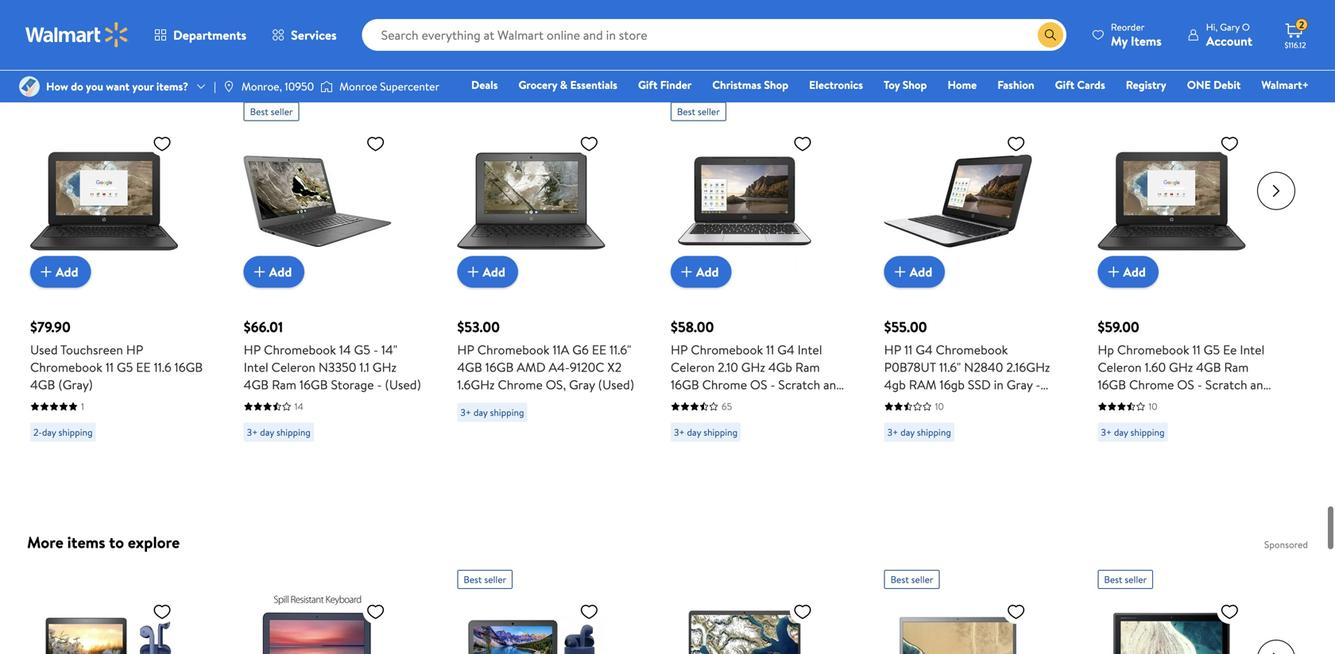 Task type: describe. For each thing, give the bounding box(es) containing it.
hp
[[1098, 341, 1114, 359]]

add button for $79.90
[[30, 256, 91, 288]]

 image for monroe supercenter
[[320, 79, 333, 95]]

x2
[[607, 359, 622, 376]]

monroe,
[[241, 79, 282, 94]]

best for restored | acer chromebook | 11.6-inch | 4gb ram 16gb | intel celeron | 2022 os | bundle: wireless mouse, bluetooth/wireless airbuds by certified 2 day express image
[[464, 573, 482, 587]]

add button for $53.00
[[457, 256, 518, 288]]

toy
[[884, 77, 900, 93]]

items
[[1131, 32, 1162, 50]]

2.16ghz
[[1006, 359, 1050, 376]]

chrome inside $59.00 hp chromebook 11 g5 ee intel celeron 1.60 ghz 4gb ram 16gb chrome os - scratch and dent
[[1129, 376, 1174, 394]]

ssd
[[968, 376, 991, 394]]

fashion link
[[990, 76, 1041, 93]]

toy shop link
[[877, 76, 934, 93]]

registry
[[1126, 77, 1166, 93]]

restored hp chromebook 2022 latest os 11.6-inch intel celeron n3050 1.6ghz 4gb ram 16gb ssd bundle: wireless mouse, bluetooth/wireless airbuds by certified 2 day express (refurbished) image
[[30, 596, 178, 655]]

seller down christmas
[[698, 105, 720, 119]]

g4 inside $55.00 hp 11 g4 chromebook p0b78ut 11.6" n2840 2.16ghz 4gb ram 16gb ssd in gray - used
[[916, 341, 933, 359]]

add for $53.00
[[483, 263, 505, 281]]

4gb inside $53.00 hp chromebook 11a g6 ee 11.6" 4gb 16gb amd a4-9120c x2 1.6ghz chrome os, gray  (used)
[[457, 359, 482, 376]]

3+ for $58.00
[[674, 426, 685, 440]]

1.1
[[359, 359, 369, 376]]

chromebook for $53.00
[[477, 341, 550, 359]]

how do you want your items?
[[46, 79, 188, 94]]

11 inside $59.00 hp chromebook 11 g5 ee intel celeron 1.60 ghz 4gb ram 16gb chrome os - scratch and dent
[[1192, 341, 1201, 359]]

one debit link
[[1180, 76, 1248, 93]]

3+ for $55.00
[[887, 426, 898, 440]]

$58.00
[[671, 318, 714, 337]]

hp for $58.00
[[671, 341, 688, 359]]

11.6" for $55.00
[[939, 359, 961, 376]]

add to favorites list, restored hp 14a-na1047nr chromebook 14" laptop intel celeron n4500, 4gb ram, 32gb emmc (refurbished) image
[[793, 603, 812, 622]]

11.6" for $53.00
[[609, 341, 631, 359]]

n2840
[[964, 359, 1003, 376]]

10950
[[285, 79, 314, 94]]

shop for christmas shop
[[764, 77, 788, 93]]

product group containing $79.90
[[30, 96, 209, 471]]

shipping for $58.00
[[703, 426, 738, 440]]

add to favorites list, restored hp chromebook 2022 latest os 11.6-inch intel celeron n3050 1.6ghz 4gb ram 16gb ssd bundle: wireless mouse, bluetooth/wireless airbuds by certified 2 day express (refurbished) image
[[153, 603, 172, 622]]

used touchsreen hp chromebook 11 g5 ee 11.6 16gb 4gb (gray) image
[[30, 128, 178, 276]]

product group containing $53.00
[[457, 96, 636, 471]]

items
[[67, 532, 105, 554]]

add to cart image for $53.00
[[464, 263, 483, 282]]

add for $58.00
[[696, 263, 719, 281]]

ghz inside '$58.00 hp chromebook 11 g4 intel celeron 2.10 ghz 4gb ram 16gb chrome os - scratch and dent'
[[741, 359, 765, 376]]

acer chromebook 715 15.6" intel pentium 4417u 2.30ghz 8gb ram 32gb flash chrome os (scratch and dent refurbished) image
[[884, 596, 1032, 655]]

cards
[[1077, 77, 1105, 93]]

my
[[1111, 32, 1128, 50]]

celeron inside $59.00 hp chromebook 11 g5 ee intel celeron 1.60 ghz 4gb ram 16gb chrome os - scratch and dent
[[1098, 359, 1142, 376]]

and inside $59.00 hp chromebook 11 g5 ee intel celeron 1.60 ghz 4gb ram 16gb chrome os - scratch and dent
[[1250, 376, 1270, 394]]

day for $58.00
[[687, 426, 701, 440]]

add to cart image for $55.00
[[891, 263, 910, 282]]

11.6
[[154, 359, 171, 376]]

home link
[[940, 76, 984, 93]]

gift finder
[[638, 77, 692, 93]]

- inside $55.00 hp 11 g4 chromebook p0b78ut 11.6" n2840 2.16ghz 4gb ram 16gb ssd in gray - used
[[1036, 376, 1041, 394]]

electronics link
[[802, 76, 870, 93]]

4gb
[[768, 359, 792, 376]]

- inside $59.00 hp chromebook 11 g5 ee intel celeron 1.60 ghz 4gb ram 16gb chrome os - scratch and dent
[[1197, 376, 1202, 394]]

9120c
[[570, 359, 604, 376]]

add to favorites list, used touchsreen hp chromebook 11 g5 ee 11.6 16gb 4gb (gray) image
[[153, 134, 172, 154]]

add for $66.01
[[269, 263, 292, 281]]

14 inside $66.01 hp chromebook 14 g5 - 14" intel celeron n3350 1.1 ghz 4gb ram 16gb storage - (used)
[[339, 341, 351, 359]]

best seller down finder
[[677, 105, 720, 119]]

add for $55.00
[[910, 263, 932, 281]]

registry link
[[1119, 76, 1173, 93]]

hi,
[[1206, 20, 1218, 34]]

$53.00 hp chromebook 11a g6 ee 11.6" 4gb 16gb amd a4-9120c x2 1.6ghz chrome os, gray  (used)
[[457, 318, 634, 394]]

ee inside $53.00 hp chromebook 11a g6 ee 11.6" 4gb 16gb amd a4-9120c x2 1.6ghz chrome os, gray  (used)
[[592, 341, 606, 359]]

celeron inside '$58.00 hp chromebook 11 g4 intel celeron 2.10 ghz 4gb ram 16gb chrome os - scratch and dent'
[[671, 359, 715, 376]]

11 inside $55.00 hp 11 g4 chromebook p0b78ut 11.6" n2840 2.16ghz 4gb ram 16gb ssd in gray - used
[[904, 341, 913, 359]]

1.60
[[1145, 359, 1166, 376]]

hp chromebook 11 g5 ee intel celeron 1.60 ghz 4gb ram 16gb chrome os - scratch and dent image
[[1098, 128, 1245, 276]]

toy shop
[[884, 77, 927, 93]]

next slide for customers also considered list image
[[1257, 172, 1295, 210]]

os,
[[546, 376, 566, 394]]

touchsreen
[[60, 341, 123, 359]]

home
[[948, 77, 977, 93]]

best for acer chromebook 715 15.6" intel pentium 4417u 2.30ghz 8gb ram 32gb flash chrome os (scratch and dent refurbished) image
[[891, 573, 909, 587]]

hp 11 g4 chromebook p0b78ut 11.6" n2840 2.16ghz 4gb ram 16gb ssd in gray - used image
[[884, 128, 1032, 276]]

Search search field
[[362, 19, 1066, 51]]

os inside $59.00 hp chromebook 11 g5 ee intel celeron 1.60 ghz 4gb ram 16gb chrome os - scratch and dent
[[1177, 376, 1194, 394]]

account
[[1206, 32, 1252, 50]]

p0b78ut
[[884, 359, 936, 376]]

4gb
[[884, 376, 906, 394]]

chromebook inside $79.90 used touchsreen hp chromebook 11 g5 ee 11.6 16gb 4gb (gray)
[[30, 359, 102, 376]]

chromebook inside $55.00 hp 11 g4 chromebook p0b78ut 11.6" n2840 2.16ghz 4gb ram 16gb ssd in gray - used
[[936, 341, 1008, 359]]

16gb inside $79.90 used touchsreen hp chromebook 11 g5 ee 11.6 16gb 4gb (gray)
[[174, 359, 203, 376]]

dent inside '$58.00 hp chromebook 11 g4 intel celeron 2.10 ghz 4gb ram 16gb chrome os - scratch and dent'
[[671, 394, 698, 411]]

best seller down monroe, 10950
[[250, 105, 293, 119]]

gift cards link
[[1048, 76, 1112, 93]]

electronics
[[809, 77, 863, 93]]

1
[[81, 400, 84, 414]]

items?
[[156, 79, 188, 94]]

- left '14"'
[[373, 341, 378, 359]]

add to favorites list, hp chromebook 11 g5 ee intel celeron 1.60 ghz 4gb ram 16gb chrome os - scratch and dent image
[[1220, 134, 1239, 154]]

best seller for the acer chromebook spin 511 r752tn-c2j5 11.6" touch 4gb 32gb emmc celeron® n4000 1.1ghz chromeos, black (used - good) image
[[1104, 573, 1147, 587]]

one
[[1187, 77, 1211, 93]]

add button for $66.01
[[244, 256, 305, 288]]

4gb inside $59.00 hp chromebook 11 g5 ee intel celeron 1.60 ghz 4gb ram 16gb chrome os - scratch and dent
[[1196, 359, 1221, 376]]

gift for gift cards
[[1055, 77, 1074, 93]]

amd
[[517, 359, 546, 376]]

2.10
[[718, 359, 738, 376]]

add to favorites list, acer chromebook 715 15.6" intel pentium 4417u 2.30ghz 8gb ram 32gb flash chrome os (scratch and dent refurbished) image
[[1007, 603, 1026, 622]]

hp chromebook 11a g6 ee 11.6" 4gb 16gb amd a4-9120c x2 1.6ghz chrome os, gray  (used) image
[[457, 128, 605, 276]]

ghz inside $59.00 hp chromebook 11 g5 ee intel celeron 1.60 ghz 4gb ram 16gb chrome os - scratch and dent
[[1169, 359, 1193, 376]]

hp chromebook 14 g5 - 14" intel celeron n3350 1.1 ghz 4gb ram 16gb storage - (used) image
[[244, 128, 391, 276]]

product group containing $59.00
[[1098, 96, 1276, 471]]

ram
[[909, 376, 937, 394]]

g5 for $59.00
[[1204, 341, 1220, 359]]

gary
[[1220, 20, 1240, 34]]

best down monroe,
[[250, 105, 268, 119]]

gift cards
[[1055, 77, 1105, 93]]

add to cart image for $79.90
[[37, 263, 56, 282]]

n3350
[[318, 359, 356, 376]]

how
[[46, 79, 68, 94]]

more
[[27, 532, 63, 554]]

a4-
[[549, 359, 570, 376]]

65
[[722, 400, 732, 414]]

supercenter
[[380, 79, 439, 94]]

product group containing $58.00
[[671, 96, 849, 471]]

add to cart image for $59.00
[[1104, 263, 1123, 282]]

shipping for $55.00
[[917, 426, 951, 440]]

$66.01
[[244, 318, 283, 337]]

ad disclaimer and feedback image
[[1295, 8, 1308, 20]]

deals link
[[464, 76, 505, 93]]

2-
[[33, 426, 42, 440]]

(used) for $66.01
[[385, 376, 421, 394]]

ghz inside $66.01 hp chromebook 14 g5 - 14" intel celeron n3350 1.1 ghz 4gb ram 16gb storage - (used)
[[373, 359, 397, 376]]

monroe
[[339, 79, 377, 94]]

day for $55.00
[[900, 426, 915, 440]]

intel inside '$58.00 hp chromebook 11 g4 intel celeron 2.10 ghz 4gb ram 16gb chrome os - scratch and dent'
[[797, 341, 822, 359]]

hp for $66.01
[[244, 341, 261, 359]]

best for the acer chromebook spin 511 r752tn-c2j5 11.6" touch 4gb 32gb emmc celeron® n4000 1.1ghz chromeos, black (used - good) image
[[1104, 573, 1122, 587]]

$58.00 hp chromebook 11 g4 intel celeron 2.10 ghz 4gb ram 16gb chrome os - scratch and dent
[[671, 318, 843, 411]]

hp for $53.00
[[457, 341, 474, 359]]

best seller for restored | acer chromebook | 11.6-inch | 4gb ram 16gb | intel celeron | 2022 os | bundle: wireless mouse, bluetooth/wireless airbuds by certified 2 day express image
[[464, 573, 506, 587]]

3+ day shipping for $66.01
[[247, 426, 311, 440]]

$79.90
[[30, 318, 71, 337]]

add to cart image for $58.00
[[677, 263, 696, 282]]

$79.90 used touchsreen hp chromebook 11 g5 ee 11.6 16gb 4gb (gray)
[[30, 318, 203, 394]]

used
[[884, 394, 917, 411]]

hi, gary o account
[[1206, 20, 1252, 50]]

departments button
[[141, 16, 259, 54]]

used
[[30, 341, 58, 359]]

add button for $59.00
[[1098, 256, 1159, 288]]

next slide for more items to explore list image
[[1257, 641, 1295, 655]]



Task type: vqa. For each thing, say whether or not it's contained in the screenshot.


Task type: locate. For each thing, give the bounding box(es) containing it.
acer chromebook spin 511 r752tn-c2j5 11.6" touch 4gb 32gb emmc celeron® n4000 1.1ghz chromeos, black (used - good) image
[[1098, 596, 1245, 655]]

1 horizontal spatial  image
[[320, 79, 333, 95]]

day for $59.00
[[1114, 426, 1128, 440]]

add to cart image up $59.00
[[1104, 263, 1123, 282]]

christmas shop link
[[705, 76, 796, 93]]

explore
[[128, 532, 180, 554]]

best up acer chromebook 715 15.6" intel pentium 4417u 2.30ghz 8gb ram 32gb flash chrome os (scratch and dent refurbished) image
[[891, 573, 909, 587]]

 image right | at the top
[[222, 80, 235, 93]]

0 horizontal spatial gift
[[638, 77, 657, 93]]

add up $53.00
[[483, 263, 505, 281]]

one debit
[[1187, 77, 1241, 93]]

grocery & essentials
[[518, 77, 617, 93]]

14 left 1.1
[[339, 341, 351, 359]]

g5 inside $59.00 hp chromebook 11 g5 ee intel celeron 1.60 ghz 4gb ram 16gb chrome os - scratch and dent
[[1204, 341, 1220, 359]]

celeron left 'n3350'
[[271, 359, 315, 376]]

walmart image
[[25, 22, 129, 48]]

2 gray from the left
[[1007, 376, 1033, 394]]

1 horizontal spatial intel
[[797, 341, 822, 359]]

day
[[473, 406, 488, 420], [42, 426, 56, 440], [260, 426, 274, 440], [687, 426, 701, 440], [900, 426, 915, 440], [1114, 426, 1128, 440]]

ram inside $66.01 hp chromebook 14 g5 - 14" intel celeron n3350 1.1 ghz 4gb ram 16gb storage - (used)
[[272, 376, 296, 394]]

add for $79.90
[[56, 263, 78, 281]]

(used) inside $53.00 hp chromebook 11a g6 ee 11.6" 4gb 16gb amd a4-9120c x2 1.6ghz chrome os, gray  (used)
[[598, 376, 634, 394]]

2 scratch from the left
[[1205, 376, 1247, 394]]

chromebook inside $59.00 hp chromebook 11 g5 ee intel celeron 1.60 ghz 4gb ram 16gb chrome os - scratch and dent
[[1117, 341, 1189, 359]]

chromebook for $58.00
[[691, 341, 763, 359]]

chromebook down $66.01
[[264, 341, 336, 359]]

add to favorites list, hp chromebook 11a g6 ee 11.6" 4gb 16gb amd a4-9120c x2 1.6ghz chrome os, gray  (used) image
[[580, 134, 599, 154]]

sponsored
[[1248, 7, 1292, 21], [1264, 539, 1308, 552]]

shipping for $79.90
[[58, 426, 93, 440]]

0 horizontal spatial (used)
[[385, 376, 421, 394]]

deals
[[471, 77, 498, 93]]

seller up acer chromebook 715 15.6" intel pentium 4417u 2.30ghz 8gb ram 32gb flash chrome os (scratch and dent refurbished) image
[[911, 573, 933, 587]]

christmas
[[712, 77, 761, 93]]

chromebook for $59.00
[[1117, 341, 1189, 359]]

intel right ee
[[1240, 341, 1265, 359]]

ee right 'g6'
[[592, 341, 606, 359]]

hp
[[126, 341, 143, 359], [244, 341, 261, 359], [457, 341, 474, 359], [671, 341, 688, 359], [884, 341, 901, 359]]

add up $59.00
[[1123, 263, 1146, 281]]

1 vertical spatial sponsored
[[1264, 539, 1308, 552]]

chromebook down '$58.00'
[[691, 341, 763, 359]]

scratch inside $59.00 hp chromebook 11 g5 ee intel celeron 1.60 ghz 4gb ram 16gb chrome os - scratch and dent
[[1205, 376, 1247, 394]]

2 add from the left
[[269, 263, 292, 281]]

add for $59.00
[[1123, 263, 1146, 281]]

4 add to cart image from the left
[[1104, 263, 1123, 282]]

g4 inside '$58.00 hp chromebook 11 g4 intel celeron 2.10 ghz 4gb ram 16gb chrome os - scratch and dent'
[[777, 341, 794, 359]]

departments
[[173, 26, 246, 44]]

0 horizontal spatial  image
[[222, 80, 235, 93]]

2 g4 from the left
[[916, 341, 933, 359]]

ghz
[[373, 359, 397, 376], [741, 359, 765, 376], [1169, 359, 1193, 376]]

add to cart image up $55.00
[[891, 263, 910, 282]]

2 add to cart image from the left
[[250, 263, 269, 282]]

restored hp 14a-na1047nr chromebook 14" laptop intel celeron n4500, 4gb ram, 32gb emmc (refurbished) image
[[671, 596, 818, 655]]

gray inside $53.00 hp chromebook 11a g6 ee 11.6" 4gb 16gb amd a4-9120c x2 1.6ghz chrome os, gray  (used)
[[569, 376, 595, 394]]

1 os from the left
[[750, 376, 767, 394]]

walmart+
[[1261, 77, 1309, 93]]

0 horizontal spatial scratch
[[778, 376, 820, 394]]

16gb left 2.10
[[671, 376, 699, 394]]

3+ day shipping for $55.00
[[887, 426, 951, 440]]

best up the acer chromebook spin 511 r752tn-c2j5 11.6" touch 4gb 32gb emmc celeron® n4000 1.1ghz chromeos, black (used - good) image
[[1104, 573, 1122, 587]]

14
[[339, 341, 351, 359], [295, 400, 303, 414]]

monroe supercenter
[[339, 79, 439, 94]]

hp inside $79.90 used touchsreen hp chromebook 11 g5 ee 11.6 16gb 4gb (gray)
[[126, 341, 143, 359]]

g5 left ee
[[1204, 341, 1220, 359]]

 image right 10950
[[320, 79, 333, 95]]

$66.01 hp chromebook 14 g5 - 14" intel celeron n3350 1.1 ghz 4gb ram 16gb storage - (used)
[[244, 318, 421, 394]]

seller for the acer chromebook spin 511 r752tn-c2j5 11.6" touch 4gb 32gb emmc celeron® n4000 1.1ghz chromeos, black (used - good) image
[[1125, 573, 1147, 587]]

16gb right 11.6 at the left
[[174, 359, 203, 376]]

best seller up acer chromebook 715 15.6" intel pentium 4417u 2.30ghz 8gb ram 32gb flash chrome os (scratch and dent refurbished) image
[[891, 573, 933, 587]]

2 10 from the left
[[1149, 400, 1157, 414]]

hp left 11.6 at the left
[[126, 341, 143, 359]]

2 horizontal spatial chrome
[[1129, 376, 1174, 394]]

10 for $59.00
[[1149, 400, 1157, 414]]

1 g4 from the left
[[777, 341, 794, 359]]

Walmart Site-Wide search field
[[362, 19, 1066, 51]]

3+ for $66.01
[[247, 426, 258, 440]]

0 horizontal spatial g5
[[117, 359, 133, 376]]

4gb left ee
[[1196, 359, 1221, 376]]

0 horizontal spatial gray
[[569, 376, 595, 394]]

add to favorites list, acer chromebook spin 511 r752tn-c2j5 11.6" touch 4gb 32gb emmc celeron® n4000 1.1ghz chromeos, black (used - good) image
[[1220, 603, 1239, 622]]

add button up '$58.00'
[[671, 256, 732, 288]]

14"
[[381, 341, 397, 359]]

1 horizontal spatial 11.6"
[[939, 359, 961, 376]]

2 os from the left
[[1177, 376, 1194, 394]]

g6
[[572, 341, 589, 359]]

1 gray from the left
[[569, 376, 595, 394]]

1 horizontal spatial chrome
[[702, 376, 747, 394]]

want
[[106, 79, 130, 94]]

0 vertical spatial sponsored
[[1248, 7, 1292, 21]]

(used)
[[385, 376, 421, 394], [598, 376, 634, 394]]

2
[[1299, 18, 1304, 32]]

gray right in
[[1007, 376, 1033, 394]]

3 add to cart image from the left
[[891, 263, 910, 282]]

add button up $79.90
[[30, 256, 91, 288]]

11 left ee
[[1192, 341, 1201, 359]]

1 horizontal spatial and
[[1250, 376, 1270, 394]]

customers
[[27, 65, 102, 88]]

- right 2.10
[[770, 376, 775, 394]]

walmart+ link
[[1254, 76, 1316, 93]]

3 add button from the left
[[457, 256, 518, 288]]

also
[[105, 65, 132, 88]]

intel inside $59.00 hp chromebook 11 g5 ee intel celeron 1.60 ghz 4gb ram 16gb chrome os - scratch and dent
[[1240, 341, 1265, 359]]

- right 1.60
[[1197, 376, 1202, 394]]

1 gift from the left
[[638, 77, 657, 93]]

you
[[86, 79, 103, 94]]

 image for monroe, 10950
[[222, 80, 235, 93]]

chrome up 65
[[702, 376, 747, 394]]

add to cart image up '$58.00'
[[677, 263, 696, 282]]

2 add to cart image from the left
[[677, 263, 696, 282]]

1 chrome from the left
[[498, 376, 543, 394]]

os right 1.60
[[1177, 376, 1194, 394]]

hp down $66.01
[[244, 341, 261, 359]]

11 right 2.10
[[766, 341, 774, 359]]

4gb down $66.01
[[244, 376, 269, 394]]

1 horizontal spatial os
[[1177, 376, 1194, 394]]

g4
[[777, 341, 794, 359], [916, 341, 933, 359]]

1 (used) from the left
[[385, 376, 421, 394]]

1 and from the left
[[823, 376, 843, 394]]

11 inside $79.90 used touchsreen hp chromebook 11 g5 ee 11.6 16gb 4gb (gray)
[[105, 359, 114, 376]]

os inside '$58.00 hp chromebook 11 g4 intel celeron 2.10 ghz 4gb ram 16gb chrome os - scratch and dent'
[[750, 376, 767, 394]]

add up $66.01
[[269, 263, 292, 281]]

intel inside $66.01 hp chromebook 14 g5 - 14" intel celeron n3350 1.1 ghz 4gb ram 16gb storage - (used)
[[244, 359, 268, 376]]

best up restored | acer chromebook | 11.6-inch | 4gb ram 16gb | intel celeron | 2022 os | bundle: wireless mouse, bluetooth/wireless airbuds by certified 2 day express image
[[464, 573, 482, 587]]

1 horizontal spatial celeron
[[671, 359, 715, 376]]

shipping for $66.01
[[276, 426, 311, 440]]

shop right toy
[[902, 77, 927, 93]]

3+ for $59.00
[[1101, 426, 1112, 440]]

$116.12
[[1285, 40, 1306, 50]]

add button for $58.00
[[671, 256, 732, 288]]

gray
[[569, 376, 595, 394], [1007, 376, 1033, 394]]

in
[[994, 376, 1004, 394]]

services button
[[259, 16, 349, 54]]

0 horizontal spatial ee
[[136, 359, 151, 376]]

5 hp from the left
[[884, 341, 901, 359]]

4gb inside $66.01 hp chromebook 14 g5 - 14" intel celeron n3350 1.1 ghz 4gb ram 16gb storage - (used)
[[244, 376, 269, 394]]

16gb left amd
[[485, 359, 514, 376]]

1 horizontal spatial 14
[[339, 341, 351, 359]]

grocery & essentials link
[[511, 76, 625, 93]]

11.6" inside $53.00 hp chromebook 11a g6 ee 11.6" 4gb 16gb amd a4-9120c x2 1.6ghz chrome os, gray  (used)
[[609, 341, 631, 359]]

add to cart image for $66.01
[[250, 263, 269, 282]]

grocery
[[518, 77, 557, 93]]

chromebook up 1
[[30, 359, 102, 376]]

3+ day shipping for $59.00
[[1101, 426, 1165, 440]]

intel down $66.01
[[244, 359, 268, 376]]

1 horizontal spatial g4
[[916, 341, 933, 359]]

(used) for $53.00
[[598, 376, 634, 394]]

storage
[[331, 376, 374, 394]]

g5 for $66.01
[[354, 341, 370, 359]]

hp down '$58.00'
[[671, 341, 688, 359]]

ghz right 1.1
[[373, 359, 397, 376]]

add button
[[30, 256, 91, 288], [244, 256, 305, 288], [457, 256, 518, 288], [671, 256, 732, 288], [884, 256, 945, 288], [1098, 256, 1159, 288]]

3 celeron from the left
[[1098, 359, 1142, 376]]

chromebook for $66.01
[[264, 341, 336, 359]]

scratch right 2.10
[[778, 376, 820, 394]]

g4 right 2.10
[[777, 341, 794, 359]]

chromebook down $59.00
[[1117, 341, 1189, 359]]

ghz right 2.10
[[741, 359, 765, 376]]

6 add from the left
[[1123, 263, 1146, 281]]

16gb inside $59.00 hp chromebook 11 g5 ee intel celeron 1.60 ghz 4gb ram 16gb chrome os - scratch and dent
[[1098, 376, 1126, 394]]

chrome inside $53.00 hp chromebook 11a g6 ee 11.6" 4gb 16gb amd a4-9120c x2 1.6ghz chrome os, gray  (used)
[[498, 376, 543, 394]]

3 add from the left
[[483, 263, 505, 281]]

g5 inside $79.90 used touchsreen hp chromebook 11 g5 ee 11.6 16gb 4gb (gray)
[[117, 359, 133, 376]]

add button for $55.00
[[884, 256, 945, 288]]

1 10 from the left
[[935, 400, 944, 414]]

scratch
[[778, 376, 820, 394], [1205, 376, 1247, 394]]

3 ghz from the left
[[1169, 359, 1193, 376]]

1 add to cart image from the left
[[464, 263, 483, 282]]

day for $79.90
[[42, 426, 56, 440]]

shipping
[[490, 406, 524, 420], [58, 426, 93, 440], [276, 426, 311, 440], [703, 426, 738, 440], [917, 426, 951, 440], [1130, 426, 1165, 440]]

3+ day shipping for $58.00
[[674, 426, 738, 440]]

5 add button from the left
[[884, 256, 945, 288]]

1 horizontal spatial ee
[[592, 341, 606, 359]]

2 hp from the left
[[244, 341, 261, 359]]

0 horizontal spatial g4
[[777, 341, 794, 359]]

g4 down $55.00
[[916, 341, 933, 359]]

11 inside '$58.00 hp chromebook 11 g4 intel celeron 2.10 ghz 4gb ram 16gb chrome os - scratch and dent'
[[766, 341, 774, 359]]

16gb
[[940, 376, 965, 394]]

1 horizontal spatial (used)
[[598, 376, 634, 394]]

2-day shipping
[[33, 426, 93, 440]]

2 horizontal spatial celeron
[[1098, 359, 1142, 376]]

1 horizontal spatial shop
[[902, 77, 927, 93]]

0 horizontal spatial add to cart image
[[464, 263, 483, 282]]

4 hp from the left
[[671, 341, 688, 359]]

considered
[[136, 65, 212, 88]]

chromebook
[[264, 341, 336, 359], [477, 341, 550, 359], [691, 341, 763, 359], [936, 341, 1008, 359], [1117, 341, 1189, 359], [30, 359, 102, 376]]

add to cart image up $66.01
[[250, 263, 269, 282]]

10 for $55.00
[[935, 400, 944, 414]]

customers also considered
[[27, 65, 212, 88]]

chromebook inside '$58.00 hp chromebook 11 g4 intel celeron 2.10 ghz 4gb ram 16gb chrome os - scratch and dent'
[[691, 341, 763, 359]]

10 down 16gb
[[935, 400, 944, 414]]

1.6ghz
[[457, 376, 495, 394]]

0 horizontal spatial dent
[[671, 394, 698, 411]]

4gb inside $79.90 used touchsreen hp chromebook 11 g5 ee 11.6 16gb 4gb (gray)
[[30, 376, 55, 394]]

debit
[[1214, 77, 1241, 93]]

1 horizontal spatial scratch
[[1205, 376, 1247, 394]]

1 hp from the left
[[126, 341, 143, 359]]

1 horizontal spatial add to cart image
[[677, 263, 696, 282]]

1 horizontal spatial gray
[[1007, 376, 1033, 394]]

hp chromebook 11 g4 intel celeron 2.10 ghz 4gb ram 16gb chrome os - scratch and dent image
[[671, 128, 818, 276]]

11.6"
[[609, 341, 631, 359], [939, 359, 961, 376]]

add button up $59.00
[[1098, 256, 1159, 288]]

4 add from the left
[[696, 263, 719, 281]]

os left 4gb
[[750, 376, 767, 394]]

add button up $55.00
[[884, 256, 945, 288]]

$59.00 hp chromebook 11 g5 ee intel celeron 1.60 ghz 4gb ram 16gb chrome os - scratch and dent
[[1098, 318, 1270, 411]]

1 horizontal spatial dent
[[1098, 394, 1125, 411]]

0 horizontal spatial ram
[[272, 376, 296, 394]]

hp down $55.00
[[884, 341, 901, 359]]

best seller
[[250, 105, 293, 119], [677, 105, 720, 119], [464, 573, 506, 587], [891, 573, 933, 587], [1104, 573, 1147, 587]]

gift inside gift cards link
[[1055, 77, 1074, 93]]

0 horizontal spatial 11.6"
[[609, 341, 631, 359]]

hp inside $66.01 hp chromebook 14 g5 - 14" intel celeron n3350 1.1 ghz 4gb ram 16gb storage - (used)
[[244, 341, 261, 359]]

add to cart image
[[37, 263, 56, 282], [250, 263, 269, 282], [891, 263, 910, 282], [1104, 263, 1123, 282]]

seller down monroe, 10950
[[271, 105, 293, 119]]

0 horizontal spatial shop
[[764, 77, 788, 93]]

1 scratch from the left
[[778, 376, 820, 394]]

 image
[[19, 76, 40, 97]]

chromebook up the ssd
[[936, 341, 1008, 359]]

add to favorites list, hp chromebook 14 g5 - 14" intel celeron n3350 1.1 ghz 4gb ram 16gb storage - (used) image
[[366, 134, 385, 154]]

1 add from the left
[[56, 263, 78, 281]]

0 horizontal spatial ghz
[[373, 359, 397, 376]]

celeron inside $66.01 hp chromebook 14 g5 - 14" intel celeron n3350 1.1 ghz 4gb ram 16gb storage - (used)
[[271, 359, 315, 376]]

chromebook inside $66.01 hp chromebook 14 g5 - 14" intel celeron n3350 1.1 ghz 4gb ram 16gb storage - (used)
[[264, 341, 336, 359]]

2 horizontal spatial g5
[[1204, 341, 1220, 359]]

add
[[56, 263, 78, 281], [269, 263, 292, 281], [483, 263, 505, 281], [696, 263, 719, 281], [910, 263, 932, 281], [1123, 263, 1146, 281]]

&
[[560, 77, 567, 93]]

11 right the (gray)
[[105, 359, 114, 376]]

2 add button from the left
[[244, 256, 305, 288]]

11a
[[553, 341, 569, 359]]

shop right christmas
[[764, 77, 788, 93]]

gift for gift finder
[[638, 77, 657, 93]]

g5 left 11.6 at the left
[[117, 359, 133, 376]]

1 shop from the left
[[764, 77, 788, 93]]

- right 1.1
[[377, 376, 382, 394]]

and inside '$58.00 hp chromebook 11 g4 intel celeron 2.10 ghz 4gb ram 16gb chrome os - scratch and dent'
[[823, 376, 843, 394]]

do
[[71, 79, 83, 94]]

add up $79.90
[[56, 263, 78, 281]]

seller for acer chromebook 715 15.6" intel pentium 4417u 2.30ghz 8gb ram 32gb flash chrome os (scratch and dent refurbished) image
[[911, 573, 933, 587]]

ee inside $79.90 used touchsreen hp chromebook 11 g5 ee 11.6 16gb 4gb (gray)
[[136, 359, 151, 376]]

4gb down $53.00
[[457, 359, 482, 376]]

scratch down ee
[[1205, 376, 1247, 394]]

1 celeron from the left
[[271, 359, 315, 376]]

gift
[[638, 77, 657, 93], [1055, 77, 1074, 93]]

(used) down '14"'
[[385, 376, 421, 394]]

chrome down $59.00
[[1129, 376, 1174, 394]]

hp inside $55.00 hp 11 g4 chromebook p0b78ut 11.6" n2840 2.16ghz 4gb ram 16gb ssd in gray - used
[[884, 341, 901, 359]]

$55.00 hp 11 g4 chromebook p0b78ut 11.6" n2840 2.16ghz 4gb ram 16gb ssd in gray - used
[[884, 318, 1050, 411]]

add button up $53.00
[[457, 256, 518, 288]]

chromebook inside $53.00 hp chromebook 11a g6 ee 11.6" 4gb 16gb amd a4-9120c x2 1.6ghz chrome os, gray  (used)
[[477, 341, 550, 359]]

add up $55.00
[[910, 263, 932, 281]]

11.6" right '9120c'
[[609, 341, 631, 359]]

scratch inside '$58.00 hp chromebook 11 g4 intel celeron 2.10 ghz 4gb ram 16gb chrome os - scratch and dent'
[[778, 376, 820, 394]]

3+
[[460, 406, 471, 420], [247, 426, 258, 440], [674, 426, 685, 440], [887, 426, 898, 440], [1101, 426, 1112, 440]]

ram inside $59.00 hp chromebook 11 g5 ee intel celeron 1.60 ghz 4gb ram 16gb chrome os - scratch and dent
[[1224, 359, 1249, 376]]

1 add button from the left
[[30, 256, 91, 288]]

0 horizontal spatial celeron
[[271, 359, 315, 376]]

2 horizontal spatial intel
[[1240, 341, 1265, 359]]

6 add button from the left
[[1098, 256, 1159, 288]]

2 chrome from the left
[[702, 376, 747, 394]]

add to cart image
[[464, 263, 483, 282], [677, 263, 696, 282]]

1 ghz from the left
[[373, 359, 397, 376]]

1 dent from the left
[[671, 394, 698, 411]]

seller for restored | acer chromebook | 11.6-inch | 4gb ram 16gb | intel celeron | 2022 os | bundle: wireless mouse, bluetooth/wireless airbuds by certified 2 day express image
[[484, 573, 506, 587]]

g5 left '14"'
[[354, 341, 370, 359]]

0 horizontal spatial chrome
[[498, 376, 543, 394]]

to
[[109, 532, 124, 554]]

2 shop from the left
[[902, 77, 927, 93]]

- inside '$58.00 hp chromebook 11 g4 intel celeron 2.10 ghz 4gb ram 16gb chrome os - scratch and dent'
[[770, 376, 775, 394]]

16gb inside $66.01 hp chromebook 14 g5 - 14" intel celeron n3350 1.1 ghz 4gb ram 16gb storage - (used)
[[299, 376, 328, 394]]

your
[[132, 79, 154, 94]]

add to cart image up $53.00
[[464, 263, 483, 282]]

3 chrome from the left
[[1129, 376, 1174, 394]]

celeron left 1.60
[[1098, 359, 1142, 376]]

hp inside $53.00 hp chromebook 11a g6 ee 11.6" 4gb 16gb amd a4-9120c x2 1.6ghz chrome os, gray  (used)
[[457, 341, 474, 359]]

0 horizontal spatial 14
[[295, 400, 303, 414]]

1 horizontal spatial g5
[[354, 341, 370, 359]]

2 dent from the left
[[1098, 394, 1125, 411]]

4gb left the (gray)
[[30, 376, 55, 394]]

1 horizontal spatial ram
[[795, 359, 820, 376]]

reorder my items
[[1111, 20, 1162, 50]]

2 gift from the left
[[1055, 77, 1074, 93]]

ee left 11.6 at the left
[[136, 359, 151, 376]]

add to favorites list, hp 11 g4 chromebook p0b78ut 11.6" n2840 2.16ghz 4gb ram 16gb ssd in gray - used image
[[1007, 134, 1026, 154]]

16gb inside '$58.00 hp chromebook 11 g4 intel celeron 2.10 ghz 4gb ram 16gb chrome os - scratch and dent'
[[671, 376, 699, 394]]

dent down the hp
[[1098, 394, 1125, 411]]

chrome left os,
[[498, 376, 543, 394]]

4gb
[[457, 359, 482, 376], [1196, 359, 1221, 376], [30, 376, 55, 394], [244, 376, 269, 394]]

2 horizontal spatial ram
[[1224, 359, 1249, 376]]

gray right os,
[[569, 376, 595, 394]]

|
[[214, 79, 216, 94]]

shop for toy shop
[[902, 77, 927, 93]]

chrome
[[498, 376, 543, 394], [702, 376, 747, 394], [1129, 376, 1174, 394]]

essentials
[[570, 77, 617, 93]]

2 ghz from the left
[[741, 359, 765, 376]]

gift left finder
[[638, 77, 657, 93]]

product group containing $66.01
[[244, 96, 422, 471]]

(used) right a4-
[[598, 376, 634, 394]]

restored | acer chromebook | 11.6-inch | 4gb ram 16gb | intel celeron | 2022 os | bundle: wireless mouse, bluetooth/wireless airbuds by certified 2 day express image
[[457, 596, 605, 655]]

11.6" inside $55.00 hp 11 g4 chromebook p0b78ut 11.6" n2840 2.16ghz 4gb ram 16gb ssd in gray - used
[[939, 359, 961, 376]]

reorder
[[1111, 20, 1145, 34]]

 image
[[320, 79, 333, 95], [222, 80, 235, 93]]

0 horizontal spatial os
[[750, 376, 767, 394]]

best seller up the acer chromebook spin 511 r752tn-c2j5 11.6" touch 4gb 32gb emmc celeron® n4000 1.1ghz chromeos, black (used - good) image
[[1104, 573, 1147, 587]]

2 and from the left
[[1250, 376, 1270, 394]]

ram inside '$58.00 hp chromebook 11 g4 intel celeron 2.10 ghz 4gb ram 16gb chrome os - scratch and dent'
[[795, 359, 820, 376]]

16gb left storage
[[299, 376, 328, 394]]

seller up the acer chromebook spin 511 r752tn-c2j5 11.6" touch 4gb 32gb emmc celeron® n4000 1.1ghz chromeos, black (used - good) image
[[1125, 573, 1147, 587]]

gift left the cards
[[1055, 77, 1074, 93]]

product group
[[30, 96, 209, 471], [244, 96, 422, 471], [457, 96, 636, 471], [671, 96, 849, 471], [884, 96, 1063, 471], [1098, 96, 1276, 471], [457, 564, 648, 655], [884, 564, 1075, 655], [1098, 564, 1289, 655]]

ee
[[1223, 341, 1237, 359]]

gray inside $55.00 hp 11 g4 chromebook p0b78ut 11.6" n2840 2.16ghz 4gb ram 16gb ssd in gray - used
[[1007, 376, 1033, 394]]

shipping for $59.00
[[1130, 426, 1165, 440]]

add up '$58.00'
[[696, 263, 719, 281]]

hp inside '$58.00 hp chromebook 11 g4 intel celeron 2.10 ghz 4gb ram 16gb chrome os - scratch and dent'
[[671, 341, 688, 359]]

0 horizontal spatial intel
[[244, 359, 268, 376]]

ghz right 1.60
[[1169, 359, 1193, 376]]

5 add from the left
[[910, 263, 932, 281]]

dent left 65
[[671, 394, 698, 411]]

dent inside $59.00 hp chromebook 11 g5 ee intel celeron 1.60 ghz 4gb ram 16gb chrome os - scratch and dent
[[1098, 394, 1125, 411]]

- right in
[[1036, 376, 1041, 394]]

best seller up restored | acer chromebook | 11.6-inch | 4gb ram 16gb | intel celeron | 2022 os | bundle: wireless mouse, bluetooth/wireless airbuds by certified 2 day express image
[[464, 573, 506, 587]]

4 add button from the left
[[671, 256, 732, 288]]

ee
[[592, 341, 606, 359], [136, 359, 151, 376]]

2 (used) from the left
[[598, 376, 634, 394]]

search icon image
[[1044, 29, 1057, 41]]

g5 inside $66.01 hp chromebook 14 g5 - 14" intel celeron n3350 1.1 ghz 4gb ram 16gb storage - (used)
[[354, 341, 370, 359]]

asus chromebook c202sa-ys02, 1.60 ghz intel celeron, 4gb ddr3 ram, 16gb ssd hard drive, chrome, 11" screen (grade b used) image
[[244, 596, 391, 655]]

10 down 1.60
[[1149, 400, 1157, 414]]

11.6" right ram
[[939, 359, 961, 376]]

16gb inside $53.00 hp chromebook 11a g6 ee 11.6" 4gb 16gb amd a4-9120c x2 1.6ghz chrome os, gray  (used)
[[485, 359, 514, 376]]

1 add to cart image from the left
[[37, 263, 56, 282]]

add to favorites list, restored | acer chromebook | 11.6-inch | 4gb ram 16gb | intel celeron | 2022 os | bundle: wireless mouse, bluetooth/wireless airbuds by certified 2 day express image
[[580, 603, 599, 622]]

seller up restored | acer chromebook | 11.6-inch | 4gb ram 16gb | intel celeron | 2022 os | bundle: wireless mouse, bluetooth/wireless airbuds by certified 2 day express image
[[484, 573, 506, 587]]

monroe, 10950
[[241, 79, 314, 94]]

0 horizontal spatial and
[[823, 376, 843, 394]]

best down finder
[[677, 105, 695, 119]]

hp down $53.00
[[457, 341, 474, 359]]

best seller for acer chromebook 715 15.6" intel pentium 4417u 2.30ghz 8gb ram 32gb flash chrome os (scratch and dent refurbished) image
[[891, 573, 933, 587]]

14 down $66.01 hp chromebook 14 g5 - 14" intel celeron n3350 1.1 ghz 4gb ram 16gb storage - (used)
[[295, 400, 303, 414]]

2 celeron from the left
[[671, 359, 715, 376]]

1 horizontal spatial ghz
[[741, 359, 765, 376]]

intel right 4gb
[[797, 341, 822, 359]]

hp for $55.00
[[884, 341, 901, 359]]

0 vertical spatial 14
[[339, 341, 351, 359]]

best
[[250, 105, 268, 119], [677, 105, 695, 119], [464, 573, 482, 587], [891, 573, 909, 587], [1104, 573, 1122, 587]]

(used) inside $66.01 hp chromebook 14 g5 - 14" intel celeron n3350 1.1 ghz 4gb ram 16gb storage - (used)
[[385, 376, 421, 394]]

day for $66.01
[[260, 426, 274, 440]]

3 hp from the left
[[457, 341, 474, 359]]

16gb down the hp
[[1098, 376, 1126, 394]]

gift inside "gift finder" link
[[638, 77, 657, 93]]

1 vertical spatial 14
[[295, 400, 303, 414]]

1 horizontal spatial gift
[[1055, 77, 1074, 93]]

0 horizontal spatial 10
[[935, 400, 944, 414]]

gift finder link
[[631, 76, 699, 93]]

more items to explore
[[27, 532, 180, 554]]

1 horizontal spatial 10
[[1149, 400, 1157, 414]]

product group containing $55.00
[[884, 96, 1063, 471]]

add to favorites list, hp chromebook 11 g4 intel celeron 2.10 ghz 4gb ram 16gb chrome os - scratch and dent image
[[793, 134, 812, 154]]

services
[[291, 26, 337, 44]]

add to favorites list, asus chromebook c202sa-ys02, 1.60 ghz intel celeron, 4gb ddr3 ram, 16gb ssd hard drive, chrome, 11" screen (grade b used) image
[[366, 603, 385, 622]]

11
[[766, 341, 774, 359], [904, 341, 913, 359], [1192, 341, 1201, 359], [105, 359, 114, 376]]

chromebook down $53.00
[[477, 341, 550, 359]]

$59.00
[[1098, 318, 1139, 337]]

chrome inside '$58.00 hp chromebook 11 g4 intel celeron 2.10 ghz 4gb ram 16gb chrome os - scratch and dent'
[[702, 376, 747, 394]]

2 horizontal spatial ghz
[[1169, 359, 1193, 376]]

celeron left 2.10
[[671, 359, 715, 376]]



